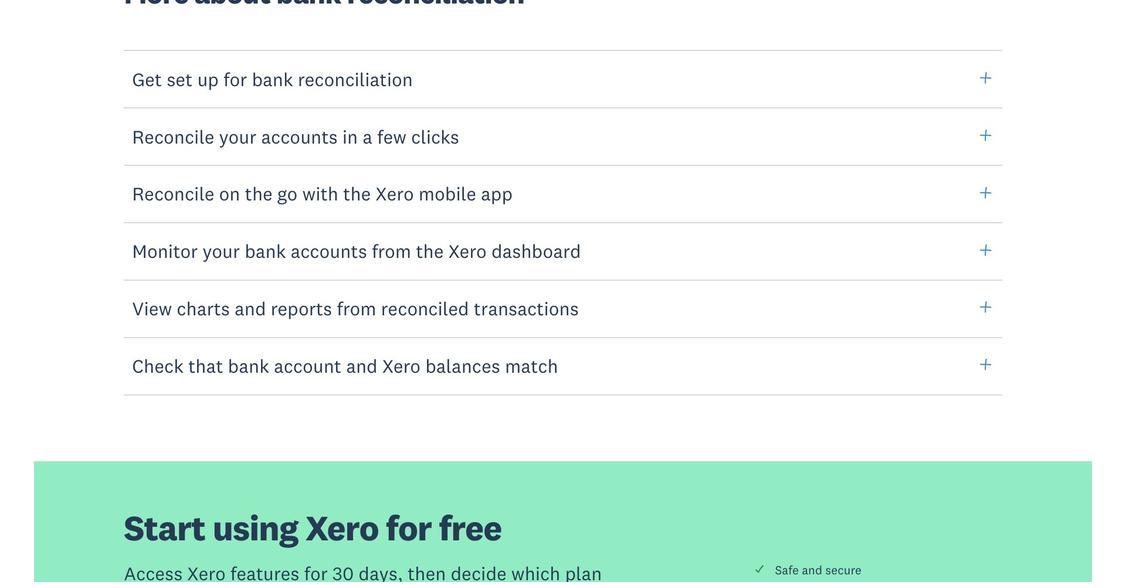 Task type: vqa. For each thing, say whether or not it's contained in the screenshot.
Get
yes



Task type: describe. For each thing, give the bounding box(es) containing it.
xero inside dropdown button
[[376, 182, 414, 206]]

check that bank account and xero balances match
[[132, 354, 558, 378]]

reconcile on the go with the xero mobile app button
[[124, 165, 1002, 224]]

balances
[[425, 354, 500, 378]]

free
[[439, 506, 502, 550]]

check that bank account and xero balances match button
[[124, 337, 1002, 396]]

dashboard
[[492, 240, 581, 263]]

bank inside 'dropdown button'
[[252, 67, 293, 91]]

included image
[[755, 564, 765, 575]]

clicks
[[411, 125, 459, 148]]

reconcile for reconcile your accounts in a few clicks
[[132, 125, 214, 148]]

safe and secure
[[775, 562, 862, 578]]

accounts inside monitor your bank accounts from the xero dashboard 'dropdown button'
[[291, 240, 367, 263]]

the for accounts
[[416, 240, 444, 263]]

get set up for bank reconciliation button
[[124, 50, 1002, 109]]

the for go
[[343, 182, 371, 206]]

start using xero for free
[[124, 506, 502, 550]]

2 horizontal spatial and
[[802, 562, 822, 578]]

up
[[197, 67, 219, 91]]

your for bank
[[203, 240, 240, 263]]

reports
[[271, 297, 332, 320]]

in
[[342, 125, 358, 148]]

account
[[274, 354, 341, 378]]

monitor your bank accounts from the xero dashboard button
[[124, 222, 1002, 281]]

get
[[132, 67, 162, 91]]

go
[[277, 182, 298, 206]]

mobile
[[419, 182, 476, 206]]

reconcile your accounts in a few clicks button
[[124, 107, 1002, 166]]

reconcile for reconcile on the go with the xero mobile app
[[132, 182, 214, 206]]

few
[[377, 125, 407, 148]]

app
[[481, 182, 513, 206]]

view charts and reports from reconciled transactions button
[[124, 279, 1002, 338]]



Task type: locate. For each thing, give the bounding box(es) containing it.
reconcile on the go with the xero mobile app
[[132, 182, 513, 206]]

a
[[363, 125, 373, 148]]

start
[[124, 506, 205, 550]]

monitor your bank accounts from the xero dashboard
[[132, 240, 581, 263]]

0 horizontal spatial the
[[245, 182, 273, 206]]

your up on
[[219, 125, 257, 148]]

your for accounts
[[219, 125, 257, 148]]

and right account
[[346, 354, 378, 378]]

0 vertical spatial your
[[219, 125, 257, 148]]

0 vertical spatial reconcile
[[132, 125, 214, 148]]

for
[[224, 67, 247, 91], [386, 506, 432, 550]]

0 vertical spatial bank
[[252, 67, 293, 91]]

bank
[[252, 67, 293, 91], [245, 240, 286, 263], [228, 354, 269, 378]]

for for free
[[386, 506, 432, 550]]

accounts down reconcile on the go with the xero mobile app
[[291, 240, 367, 263]]

the
[[245, 182, 273, 206], [343, 182, 371, 206], [416, 240, 444, 263]]

and inside view charts and reports from reconciled transactions dropdown button
[[235, 297, 266, 320]]

transactions
[[474, 297, 579, 320]]

0 horizontal spatial and
[[235, 297, 266, 320]]

the up reconciled
[[416, 240, 444, 263]]

accounts
[[261, 125, 338, 148], [291, 240, 367, 263]]

reconcile inside dropdown button
[[132, 125, 214, 148]]

reconcile your accounts in a few clicks
[[132, 125, 459, 148]]

bank for account
[[228, 354, 269, 378]]

using
[[213, 506, 298, 550]]

the left go
[[245, 182, 273, 206]]

check
[[132, 354, 184, 378]]

your right monitor
[[203, 240, 240, 263]]

match
[[505, 354, 558, 378]]

1 vertical spatial and
[[346, 354, 378, 378]]

reconcile left on
[[132, 182, 214, 206]]

that
[[188, 354, 223, 378]]

from
[[372, 240, 411, 263], [337, 297, 376, 320]]

2 vertical spatial and
[[802, 562, 822, 578]]

get set up for bank reconciliation
[[132, 67, 413, 91]]

monitor
[[132, 240, 198, 263]]

safe
[[775, 562, 799, 578]]

1 vertical spatial your
[[203, 240, 240, 263]]

bank for accounts
[[245, 240, 286, 263]]

set
[[167, 67, 193, 91]]

xero inside 'dropdown button'
[[448, 240, 487, 263]]

0 vertical spatial accounts
[[261, 125, 338, 148]]

0 vertical spatial and
[[235, 297, 266, 320]]

and
[[235, 297, 266, 320], [346, 354, 378, 378], [802, 562, 822, 578]]

with
[[302, 182, 338, 206]]

view charts and reports from reconciled transactions
[[132, 297, 579, 320]]

0 horizontal spatial for
[[224, 67, 247, 91]]

and inside check that bank account and xero balances match dropdown button
[[346, 354, 378, 378]]

from inside monitor your bank accounts from the xero dashboard 'dropdown button'
[[372, 240, 411, 263]]

0 vertical spatial from
[[372, 240, 411, 263]]

bank inside dropdown button
[[228, 354, 269, 378]]

2 reconcile from the top
[[132, 182, 214, 206]]

accounts left in
[[261, 125, 338, 148]]

your
[[219, 125, 257, 148], [203, 240, 240, 263]]

reconcile
[[132, 125, 214, 148], [132, 182, 214, 206]]

reconcile inside dropdown button
[[132, 182, 214, 206]]

view
[[132, 297, 172, 320]]

1 vertical spatial from
[[337, 297, 376, 320]]

xero
[[376, 182, 414, 206], [448, 240, 487, 263], [382, 354, 421, 378], [305, 506, 379, 550]]

for inside get set up for bank reconciliation 'dropdown button'
[[224, 67, 247, 91]]

reconciliation
[[298, 67, 413, 91]]

1 vertical spatial bank
[[245, 240, 286, 263]]

1 vertical spatial reconcile
[[132, 182, 214, 206]]

charts
[[177, 297, 230, 320]]

reconcile down set
[[132, 125, 214, 148]]

1 horizontal spatial and
[[346, 354, 378, 378]]

your inside 'dropdown button'
[[203, 240, 240, 263]]

1 horizontal spatial for
[[386, 506, 432, 550]]

1 horizontal spatial the
[[343, 182, 371, 206]]

and right charts
[[235, 297, 266, 320]]

secure
[[826, 562, 862, 578]]

1 vertical spatial accounts
[[291, 240, 367, 263]]

from for the
[[372, 240, 411, 263]]

1 vertical spatial for
[[386, 506, 432, 550]]

the right with
[[343, 182, 371, 206]]

your inside dropdown button
[[219, 125, 257, 148]]

1 reconcile from the top
[[132, 125, 214, 148]]

on
[[219, 182, 240, 206]]

and right the safe
[[802, 562, 822, 578]]

2 horizontal spatial the
[[416, 240, 444, 263]]

2 vertical spatial bank
[[228, 354, 269, 378]]

reconciled
[[381, 297, 469, 320]]

accounts inside "reconcile your accounts in a few clicks" dropdown button
[[261, 125, 338, 148]]

xero inside dropdown button
[[382, 354, 421, 378]]

for for bank
[[224, 67, 247, 91]]

the inside 'dropdown button'
[[416, 240, 444, 263]]

from inside view charts and reports from reconciled transactions dropdown button
[[337, 297, 376, 320]]

bank inside 'dropdown button'
[[245, 240, 286, 263]]

0 vertical spatial for
[[224, 67, 247, 91]]

from for reconciled
[[337, 297, 376, 320]]



